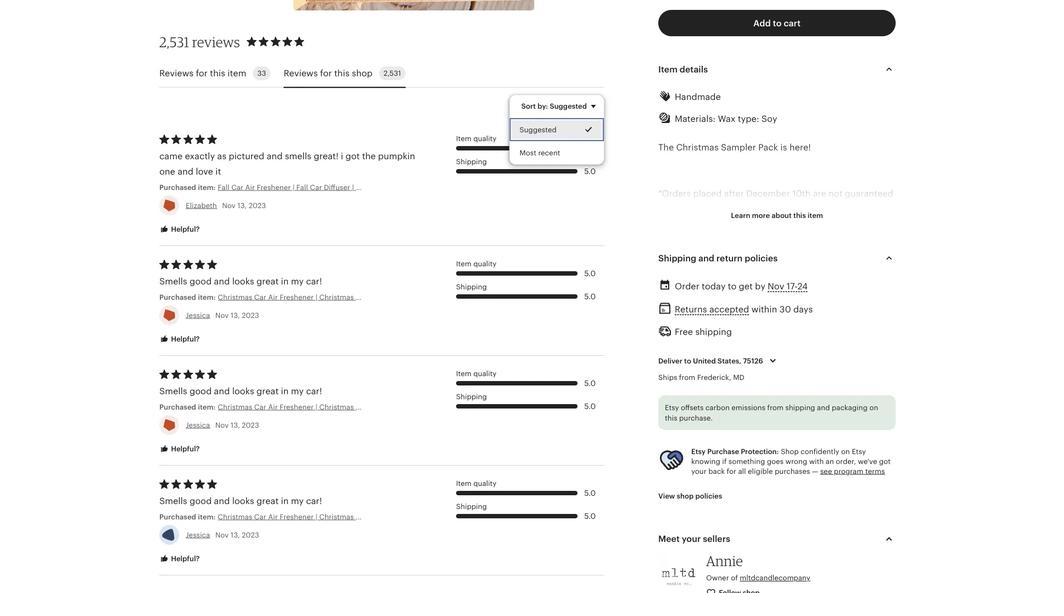 Task type: locate. For each thing, give the bounding box(es) containing it.
4 helpful? button from the top
[[151, 549, 208, 570]]

item for third jessica link from the bottom christmas car air freshener | christmas car diffuser | hanging diffuser link
[[456, 260, 472, 268]]

tab list
[[159, 60, 605, 88]]

0 vertical spatial great
[[257, 277, 279, 286]]

item inside dropdown button
[[808, 211, 823, 220]]

0 vertical spatial free
[[675, 327, 693, 337]]

usa up purchase
[[716, 435, 733, 445]]

2 car! from the top
[[306, 386, 322, 396]]

13, for first jessica link from the bottom
[[231, 531, 240, 540]]

view shop policies
[[659, 492, 722, 501]]

on up order, on the bottom of page
[[842, 448, 850, 456]]

diffuser
[[324, 183, 350, 192], [387, 183, 413, 192], [370, 293, 396, 302], [433, 293, 459, 302], [370, 403, 396, 411], [433, 403, 459, 411], [370, 513, 396, 521], [433, 513, 459, 521]]

small left the 4oz.
[[686, 250, 708, 260]]

soy up non-
[[712, 404, 727, 414]]

christmas car air freshener | christmas car diffuser | hanging diffuser link for first jessica link from the bottom
[[218, 512, 459, 522]]

1 jessica from the top
[[186, 311, 210, 320]]

order,
[[836, 458, 856, 466]]

shipping down returns accepted button
[[696, 327, 732, 337]]

and inside • burn candle so wax pool reaches the jar edge each time to prevent wax tunneling • burn candle no more than 4 hours at a time and do not burn candle with less than a 1/2" of wax remaining
[[855, 558, 871, 568]]

0 horizontal spatial 2,531
[[159, 33, 189, 50]]

2 vertical spatial christmas car air freshener | christmas car diffuser | hanging diffuser link
[[218, 512, 459, 522]]

2 smells good and looks great in my car! from the top
[[159, 386, 322, 396]]

4 item: from the top
[[198, 513, 216, 521]]

1 vertical spatial on
[[842, 448, 850, 456]]

•
[[659, 373, 662, 383], [659, 389, 662, 398], [659, 404, 662, 414], [659, 419, 662, 429], [659, 435, 662, 445], [659, 527, 662, 537], [659, 558, 662, 568]]

2023
[[249, 202, 266, 210], [242, 311, 259, 320], [242, 421, 259, 430], [242, 531, 259, 540]]

4 inside these small 4oz. candles are the best way to try out new scents or get all your favorites for smaller spaces. choose any 4 christmas scents! buy for yourself or give the perfect holiday gift!
[[710, 281, 716, 291]]

candle up prevent
[[686, 527, 716, 537]]

0 vertical spatial smells good and looks great in my car!
[[159, 277, 322, 286]]

free down returns
[[675, 327, 693, 337]]

1 vertical spatial 2,531
[[384, 69, 401, 78]]

all inside these small 4oz. candles are the best way to try out new scents or get all your favorites for smaller spaces. choose any 4 christmas scents! buy for yourself or give the perfect holiday gift!
[[716, 265, 725, 275]]

3 purchased from the top
[[159, 403, 196, 411]]

item left '33'
[[228, 68, 246, 78]]

program
[[834, 468, 864, 476]]

phthalate-
[[750, 419, 793, 429]]

returns accepted within 30 days
[[675, 305, 813, 314]]

made up phthalate-
[[754, 404, 778, 414]]

1 vertical spatial jessica link
[[186, 421, 210, 430]]

1 vertical spatial are
[[765, 250, 779, 260]]

1 vertical spatial 4
[[779, 558, 785, 568]]

• left wax:
[[659, 404, 662, 414]]

add to cart
[[754, 18, 801, 28]]

3 great from the top
[[257, 496, 279, 506]]

1 vertical spatial got
[[879, 458, 891, 466]]

1 vertical spatial a
[[795, 573, 799, 583]]

5.0
[[584, 144, 596, 153], [584, 167, 596, 176], [584, 269, 596, 278], [584, 292, 596, 301], [584, 379, 596, 388], [584, 402, 596, 411], [584, 489, 596, 498], [584, 512, 596, 521]]

0 vertical spatial good
[[190, 277, 212, 286]]

1 vertical spatial get
[[739, 281, 753, 291]]

0 vertical spatial shipping
[[696, 327, 732, 337]]

tunneling
[[747, 543, 788, 552]]

0 vertical spatial 2,531
[[159, 33, 189, 50]]

policies inside button
[[696, 492, 722, 501]]

choose
[[659, 281, 691, 291]]

2 christmas car air freshener | christmas car diffuser | hanging diffuser link from the top
[[218, 402, 459, 412]]

sort by: suggested
[[522, 102, 587, 110]]

and inside etsy offsets carbon emissions from shipping and packaging on this purchase.
[[817, 404, 830, 412]]

4 right any
[[710, 281, 716, 291]]

1 horizontal spatial free
[[793, 419, 811, 429]]

than
[[756, 558, 777, 568], [772, 573, 792, 583]]

good for third jessica link from the bottom christmas car air freshener | christmas car diffuser | hanging diffuser link
[[190, 277, 212, 286]]

2 good from the top
[[190, 386, 212, 396]]

helpful? for first jessica link from the bottom
[[169, 555, 200, 563]]

of right 1/2"
[[819, 573, 828, 583]]

1 helpful? from the top
[[169, 225, 200, 233]]

• left size:
[[659, 373, 662, 383]]

0 horizontal spatial on
[[842, 448, 850, 456]]

item down "10th"
[[808, 211, 823, 220]]

0 horizontal spatial time
[[659, 543, 679, 552]]

0 vertical spatial with
[[810, 458, 824, 466]]

item quality
[[456, 135, 497, 143], [456, 260, 497, 268], [456, 370, 497, 378], [456, 480, 497, 488]]

get up any
[[700, 265, 714, 275]]

2,531 for 2,531
[[384, 69, 401, 78]]

0 vertical spatial small
[[686, 250, 708, 260]]

remaining
[[850, 573, 895, 583]]

4 5.0 from the top
[[584, 292, 596, 301]]

terms
[[866, 468, 885, 476]]

all down something
[[739, 468, 746, 476]]

great
[[257, 277, 279, 286], [257, 386, 279, 396], [257, 496, 279, 506]]

helpful?
[[169, 225, 200, 233], [169, 335, 200, 343], [169, 445, 200, 453], [169, 555, 200, 563]]

all down shipping and return policies
[[716, 265, 725, 275]]

0 vertical spatial jessica link
[[186, 311, 210, 320]]

fall down came exactly as pictured and smells great! i got the pumpkin one and love it
[[297, 183, 308, 192]]

helpful? button for elizabeth link
[[151, 219, 208, 240]]

100%
[[687, 404, 709, 414]]

emissions
[[732, 404, 766, 412]]

item: for third jessica link from the bottom christmas car air freshener | christmas car diffuser | hanging diffuser link
[[198, 293, 216, 302]]

with
[[810, 458, 824, 466], [730, 573, 748, 583]]

pumpkin
[[378, 151, 415, 161]]

0 vertical spatial my
[[291, 277, 304, 286]]

etsy up knowing
[[692, 448, 706, 456]]

to left "united"
[[684, 357, 692, 365]]

to left try
[[837, 250, 845, 260]]

2 jessica from the top
[[186, 421, 210, 430]]

2 looks from the top
[[232, 386, 254, 396]]

1 horizontal spatial policies
[[745, 253, 778, 263]]

1 5.0 from the top
[[584, 144, 596, 153]]

0 vertical spatial jessica
[[186, 311, 210, 320]]

are left not
[[813, 188, 827, 198]]

of inside • burn candle so wax pool reaches the jar edge each time to prevent wax tunneling • burn candle no more than 4 hours at a time and do not burn candle with less than a 1/2" of wax remaining
[[819, 573, 828, 583]]

shipping and return policies
[[659, 253, 778, 263]]

gift!
[[741, 296, 758, 306]]

policies
[[745, 253, 778, 263], [696, 492, 722, 501]]

helpful? button for 2nd jessica link
[[151, 439, 208, 460]]

policies inside dropdown button
[[745, 253, 778, 263]]

1 my from the top
[[291, 277, 304, 286]]

1 smells good and looks great in my car! from the top
[[159, 277, 322, 286]]

• size: volume 4oz | 2.25 x 2.75" • wick: cotton (lead and zinc free) • wax: 100% soy wax | made in usa • premium non-toxic, phthalate-free fragrance oils • made in the usa | hand-poured in small batches in maryland
[[659, 373, 876, 460]]

1 christmas car air freshener | christmas car diffuser | hanging diffuser link from the top
[[218, 292, 459, 302]]

2 helpful? button from the top
[[151, 329, 208, 350]]

great for 2nd jessica link christmas car air freshener | christmas car diffuser | hanging diffuser link
[[257, 386, 279, 396]]

2 smells from the top
[[159, 386, 187, 396]]

1 vertical spatial jessica nov 13, 2023
[[186, 421, 259, 430]]

from right ships
[[679, 374, 696, 382]]

on inside etsy offsets carbon emissions from shipping and packaging on this purchase.
[[870, 404, 879, 412]]

get up gift!
[[739, 281, 753, 291]]

3 good from the top
[[190, 496, 212, 506]]

wax up toxic, in the right bottom of the page
[[730, 404, 747, 414]]

• burn candle so wax pool reaches the jar edge each time to prevent wax tunneling • burn candle no more than 4 hours at a time and do not burn candle with less than a 1/2" of wax remaining
[[659, 527, 895, 583]]

0 vertical spatial policies
[[745, 253, 778, 263]]

1 horizontal spatial soy
[[762, 114, 778, 124]]

pack
[[759, 142, 779, 152]]

0 vertical spatial from
[[679, 374, 696, 382]]

1 vertical spatial purchased item: christmas car air freshener | christmas car diffuser | hanging diffuser
[[159, 403, 459, 411]]

0 vertical spatial than
[[756, 558, 777, 568]]

so
[[718, 527, 728, 537]]

• left wick:
[[659, 389, 662, 398]]

• down view
[[659, 527, 662, 537]]

wax up more
[[727, 543, 744, 552]]

with up — on the bottom
[[810, 458, 824, 466]]

1 car! from the top
[[306, 277, 322, 286]]

most recent button
[[510, 142, 604, 165]]

4 quality from the top
[[474, 480, 497, 488]]

menu
[[509, 95, 605, 165]]

by down favorites
[[755, 281, 766, 291]]

than down tunneling
[[756, 558, 777, 568]]

7 5.0 from the top
[[584, 489, 596, 498]]

3 helpful? from the top
[[169, 445, 200, 453]]

4 up mltdcandlecompany
[[779, 558, 785, 568]]

0 horizontal spatial of
[[731, 574, 738, 583]]

or left "give"
[[864, 281, 872, 291]]

1 horizontal spatial time
[[832, 558, 852, 568]]

1 horizontal spatial shop
[[677, 492, 694, 501]]

quality for first jessica link from the bottom
[[474, 480, 497, 488]]

3 item: from the top
[[198, 403, 216, 411]]

1 horizontal spatial got
[[879, 458, 891, 466]]

burn down view
[[664, 527, 684, 537]]

on up oils
[[870, 404, 879, 412]]

your down return
[[728, 265, 747, 275]]

cart
[[784, 18, 801, 28]]

purchase
[[708, 448, 739, 456]]

good for 2nd jessica link christmas car air freshener | christmas car diffuser | hanging diffuser link
[[190, 386, 212, 396]]

most recent
[[520, 149, 561, 157]]

13, for elizabeth link
[[238, 202, 247, 210]]

your down knowing
[[692, 468, 707, 476]]

3 car! from the top
[[306, 496, 322, 506]]

0 vertical spatial looks
[[232, 277, 254, 286]]

helpful? button
[[151, 219, 208, 240], [151, 329, 208, 350], [151, 439, 208, 460], [151, 549, 208, 570]]

1 horizontal spatial 2,531
[[384, 69, 401, 78]]

1 vertical spatial soy
[[712, 404, 727, 414]]

batches
[[833, 435, 866, 445]]

1 quality from the top
[[474, 135, 497, 143]]

1 vertical spatial shipping
[[786, 404, 816, 412]]

with down more
[[730, 573, 748, 583]]

and inside dropdown button
[[699, 253, 715, 263]]

3 purchased item: christmas car air freshener | christmas car diffuser | hanging diffuser from the top
[[159, 513, 459, 521]]

3 jessica nov 13, 2023 from the top
[[186, 531, 259, 540]]

burn right not
[[676, 573, 696, 583]]

my for first jessica link from the bottom christmas car air freshener | christmas car diffuser | hanging diffuser link
[[291, 496, 304, 506]]

0 vertical spatial your
[[728, 265, 747, 275]]

1 reviews from the left
[[159, 68, 194, 78]]

usa down the free)
[[790, 404, 808, 414]]

purchased for first jessica link from the bottom
[[159, 513, 196, 521]]

small up confidently
[[808, 435, 830, 445]]

shipping inside dropdown button
[[659, 253, 697, 263]]

reviews for reviews for this item
[[159, 68, 194, 78]]

1 vertical spatial shop
[[677, 492, 694, 501]]

3 smells from the top
[[159, 496, 187, 506]]

2 jessica nov 13, 2023 from the top
[[186, 421, 259, 430]]

reviews right '33'
[[284, 68, 318, 78]]

2 vertical spatial jessica nov 13, 2023
[[186, 531, 259, 540]]

2 my from the top
[[291, 386, 304, 396]]

1 vertical spatial great
[[257, 386, 279, 396]]

4 • from the top
[[659, 419, 662, 429]]

2 vertical spatial car!
[[306, 496, 322, 506]]

most
[[520, 149, 537, 157]]

candle down no
[[698, 573, 728, 583]]

candle down prevent
[[686, 558, 716, 568]]

suggested up most recent
[[520, 126, 557, 134]]

3 christmas car air freshener | christmas car diffuser | hanging diffuser link from the top
[[218, 512, 459, 522]]

shipping for third jessica link from the bottom christmas car air freshener | christmas car diffuser | hanging diffuser link
[[456, 283, 487, 291]]

christmas car air freshener | christmas car diffuser | hanging diffuser link for 2nd jessica link
[[218, 402, 459, 412]]

purchased item: christmas car air freshener | christmas car diffuser | hanging diffuser for 2nd jessica link
[[159, 403, 459, 411]]

4 helpful? from the top
[[169, 555, 200, 563]]

to inside • burn candle so wax pool reaches the jar edge each time to prevent wax tunneling • burn candle no more than 4 hours at a time and do not burn candle with less than a 1/2" of wax remaining
[[681, 543, 690, 552]]

2 horizontal spatial etsy
[[852, 448, 866, 456]]

3 jessica link from the top
[[186, 531, 210, 540]]

size:
[[664, 373, 684, 383]]

1 jessica link from the top
[[186, 311, 210, 320]]

1 vertical spatial free
[[793, 419, 811, 429]]

• left the premium
[[659, 419, 662, 429]]

• up not
[[659, 558, 662, 568]]

1 vertical spatial item
[[808, 211, 823, 220]]

reaches
[[771, 527, 806, 537]]

0 horizontal spatial from
[[679, 374, 696, 382]]

free shipping
[[675, 327, 732, 337]]

wrong
[[786, 458, 808, 466]]

air for 2nd jessica link christmas car air freshener | christmas car diffuser | hanging diffuser link
[[268, 403, 278, 411]]

car! for third jessica link from the bottom christmas car air freshener | christmas car diffuser | hanging diffuser link
[[306, 277, 322, 286]]

the right the i
[[362, 151, 376, 161]]

the left best
[[781, 250, 795, 260]]

shipping
[[696, 327, 732, 337], [786, 404, 816, 412]]

air for fall car air freshener | fall car diffuser | hanging diffuser link
[[245, 183, 255, 192]]

1 great from the top
[[257, 277, 279, 286]]

got right the i
[[346, 151, 360, 161]]

4 purchased from the top
[[159, 513, 196, 521]]

not
[[829, 188, 843, 198]]

came
[[159, 151, 183, 161]]

etsy purchase protection:
[[692, 448, 779, 456]]

this inside learn more about this item dropdown button
[[794, 211, 806, 220]]

1 horizontal spatial get
[[739, 281, 753, 291]]

small inside these small 4oz. candles are the best way to try out new scents or get all your favorites for smaller spaces. choose any 4 christmas scents! buy for yourself or give the perfect holiday gift!
[[686, 250, 708, 260]]

2 item quality from the top
[[456, 260, 497, 268]]

jessica
[[186, 311, 210, 320], [186, 421, 210, 430], [186, 531, 210, 540]]

1 vertical spatial from
[[768, 404, 784, 412]]

a left 1/2"
[[795, 573, 799, 583]]

holiday
[[708, 296, 738, 306]]

0 horizontal spatial free
[[675, 327, 693, 337]]

to right meet on the right of page
[[681, 543, 690, 552]]

confidently
[[801, 448, 840, 456]]

2 vertical spatial looks
[[232, 496, 254, 506]]

smells for 2nd jessica link
[[159, 386, 187, 396]]

1 horizontal spatial are
[[813, 188, 827, 198]]

car! for 2nd jessica link christmas car air freshener | christmas car diffuser | hanging diffuser link
[[306, 386, 322, 396]]

1 horizontal spatial item
[[808, 211, 823, 220]]

are up favorites
[[765, 250, 779, 260]]

policies up favorites
[[745, 253, 778, 263]]

0 horizontal spatial a
[[795, 573, 799, 583]]

car!
[[306, 277, 322, 286], [306, 386, 322, 396], [306, 496, 322, 506]]

good for first jessica link from the bottom christmas car air freshener | christmas car diffuser | hanging diffuser link
[[190, 496, 212, 506]]

policies down back in the bottom right of the page
[[696, 492, 722, 501]]

item for first jessica link from the bottom christmas car air freshener | christmas car diffuser | hanging diffuser link
[[456, 480, 472, 488]]

hanging for fall car air freshener | fall car diffuser | hanging diffuser link
[[356, 183, 385, 192]]

1 vertical spatial christmas car air freshener | christmas car diffuser | hanging diffuser link
[[218, 402, 459, 412]]

this
[[210, 68, 225, 78], [334, 68, 350, 78], [794, 211, 806, 220], [665, 415, 678, 423]]

december
[[747, 188, 790, 198]]

to up the holiday
[[728, 281, 737, 291]]

free inside • size: volume 4oz | 2.25 x 2.75" • wick: cotton (lead and zinc free) • wax: 100% soy wax | made in usa • premium non-toxic, phthalate-free fragrance oils • made in the usa | hand-poured in small batches in maryland
[[793, 419, 811, 429]]

• up the maryland
[[659, 435, 662, 445]]

1 vertical spatial small
[[808, 435, 830, 445]]

time right at at bottom
[[832, 558, 852, 568]]

1 purchased from the top
[[159, 183, 196, 192]]

my for third jessica link from the bottom christmas car air freshener | christmas car diffuser | hanging diffuser link
[[291, 277, 304, 286]]

4 item quality from the top
[[456, 480, 497, 488]]

3 helpful? button from the top
[[151, 439, 208, 460]]

0 vertical spatial smells
[[159, 277, 187, 286]]

by down placed
[[696, 204, 706, 214]]

united
[[693, 357, 716, 365]]

1 vertical spatial jessica
[[186, 421, 210, 430]]

0 vertical spatial on
[[870, 404, 879, 412]]

get inside these small 4oz. candles are the best way to try out new scents or get all your favorites for smaller spaces. choose any 4 christmas scents! buy for yourself or give the perfect holiday gift!
[[700, 265, 714, 275]]

2 jessica link from the top
[[186, 421, 210, 430]]

suggested right by:
[[550, 102, 587, 110]]

0 vertical spatial purchased item: christmas car air freshener | christmas car diffuser | hanging diffuser
[[159, 293, 459, 302]]

0 vertical spatial by
[[696, 204, 706, 214]]

2 reviews from the left
[[284, 68, 318, 78]]

1 helpful? button from the top
[[151, 219, 208, 240]]

0 horizontal spatial get
[[700, 265, 714, 275]]

1 vertical spatial my
[[291, 386, 304, 396]]

2 vertical spatial candle
[[698, 573, 728, 583]]

less
[[751, 573, 769, 583]]

1 vertical spatial made
[[664, 435, 687, 445]]

8 5.0 from the top
[[584, 512, 596, 521]]

3 jessica from the top
[[186, 531, 210, 540]]

from
[[679, 374, 696, 382], [768, 404, 784, 412]]

2 vertical spatial jessica
[[186, 531, 210, 540]]

or
[[688, 265, 697, 275], [864, 281, 872, 291]]

0 horizontal spatial etsy
[[665, 404, 679, 412]]

your inside dropdown button
[[682, 535, 701, 544]]

2,531
[[159, 33, 189, 50], [384, 69, 401, 78]]

(lead
[[721, 389, 744, 398]]

sort by: suggested button
[[513, 95, 609, 118]]

2 purchased item: christmas car air freshener | christmas car diffuser | hanging diffuser from the top
[[159, 403, 459, 411]]

are inside the *orders placed after december 10th are not guaranteed to arrive by christmas.*
[[813, 188, 827, 198]]

tab list containing reviews for this item
[[159, 60, 605, 88]]

nov for third jessica link from the bottom christmas car air freshener | christmas car diffuser | hanging diffuser link
[[215, 311, 229, 320]]

1 vertical spatial policies
[[696, 492, 722, 501]]

fall down it
[[218, 183, 230, 192]]

from down zinc
[[768, 404, 784, 412]]

6 5.0 from the top
[[584, 402, 596, 411]]

1 horizontal spatial reviews
[[284, 68, 318, 78]]

0 vertical spatial jessica nov 13, 2023
[[186, 311, 259, 320]]

3 my from the top
[[291, 496, 304, 506]]

burn up not
[[664, 558, 684, 568]]

1 smells from the top
[[159, 277, 187, 286]]

and
[[267, 151, 283, 161], [178, 167, 193, 176], [699, 253, 715, 263], [214, 277, 230, 286], [214, 386, 230, 396], [746, 389, 762, 398], [817, 404, 830, 412], [214, 496, 230, 506], [855, 558, 871, 568]]

etsy inside etsy offsets carbon emissions from shipping and packaging on this purchase.
[[665, 404, 679, 412]]

1 horizontal spatial with
[[810, 458, 824, 466]]

christmas inside these small 4oz. candles are the best way to try out new scents or get all your favorites for smaller spaces. choose any 4 christmas scents! buy for yourself or give the perfect holiday gift!
[[718, 281, 761, 291]]

1 horizontal spatial of
[[819, 573, 828, 583]]

reviews
[[159, 68, 194, 78], [284, 68, 318, 78]]

item quality for fall car air freshener | fall car diffuser | hanging diffuser link
[[456, 135, 497, 143]]

of right owner at the bottom of the page
[[731, 574, 738, 583]]

a
[[825, 558, 830, 568], [795, 573, 799, 583]]

0 vertical spatial all
[[716, 265, 725, 275]]

0 horizontal spatial reviews
[[159, 68, 194, 78]]

time up annie image on the bottom right of the page
[[659, 543, 679, 552]]

reviews down the 2,531 reviews
[[159, 68, 194, 78]]

2 quality from the top
[[474, 260, 497, 268]]

quality for 2nd jessica link
[[474, 370, 497, 378]]

small inside • size: volume 4oz | 2.25 x 2.75" • wick: cotton (lead and zinc free) • wax: 100% soy wax | made in usa • premium non-toxic, phthalate-free fragrance oils • made in the usa | hand-poured in small batches in maryland
[[808, 435, 830, 445]]

2 great from the top
[[257, 386, 279, 396]]

we've
[[858, 458, 878, 466]]

a right at at bottom
[[825, 558, 830, 568]]

1 vertical spatial or
[[864, 281, 872, 291]]

0 vertical spatial burn
[[664, 527, 684, 537]]

reviews for this shop
[[284, 68, 373, 78]]

jessica nov 13, 2023 for third jessica link from the bottom
[[186, 311, 259, 320]]

my for 2nd jessica link christmas car air freshener | christmas car diffuser | hanging diffuser link
[[291, 386, 304, 396]]

the down non-
[[700, 435, 713, 445]]

or up order
[[688, 265, 697, 275]]

made up the maryland
[[664, 435, 687, 445]]

item:
[[198, 183, 216, 192], [198, 293, 216, 302], [198, 403, 216, 411], [198, 513, 216, 521]]

freshener
[[257, 183, 291, 192], [280, 293, 314, 302], [280, 403, 314, 411], [280, 513, 314, 521]]

1 horizontal spatial etsy
[[692, 448, 706, 456]]

christmas
[[676, 142, 719, 152], [718, 281, 761, 291], [218, 293, 252, 302], [319, 293, 354, 302], [218, 403, 252, 411], [319, 403, 354, 411], [218, 513, 252, 521], [319, 513, 354, 521]]

3 • from the top
[[659, 404, 662, 414]]

0 vertical spatial made
[[754, 404, 778, 414]]

2,531 for 2,531 reviews
[[159, 33, 189, 50]]

than right less
[[772, 573, 792, 583]]

sort
[[522, 102, 536, 110]]

shipping down the free)
[[786, 404, 816, 412]]

to left arrive at the right
[[659, 204, 667, 214]]

jessica link
[[186, 311, 210, 320], [186, 421, 210, 430], [186, 531, 210, 540]]

1 vertical spatial all
[[739, 468, 746, 476]]

perfect
[[675, 296, 705, 306]]

1 item: from the top
[[198, 183, 216, 192]]

with inside • burn candle so wax pool reaches the jar edge each time to prevent wax tunneling • burn candle no more than 4 hours at a time and do not burn candle with less than a 1/2" of wax remaining
[[730, 573, 748, 583]]

soy right type:
[[762, 114, 778, 124]]

etsy inside shop confidently on etsy knowing if something goes wrong with an order, we've got your back for all eligible purchases —
[[852, 448, 866, 456]]

toxic,
[[723, 419, 748, 429]]

annie image
[[659, 556, 700, 594]]

the inside • burn candle so wax pool reaches the jar edge each time to prevent wax tunneling • burn candle no more than 4 hours at a time and do not burn candle with less than a 1/2" of wax remaining
[[809, 527, 822, 537]]

1 looks from the top
[[232, 277, 254, 286]]

pictured
[[229, 151, 264, 161]]

smells good and looks great in my car! for third jessica link from the bottom christmas car air freshener | christmas car diffuser | hanging diffuser link
[[159, 277, 322, 286]]

2 item: from the top
[[198, 293, 216, 302]]

maryland
[[659, 450, 698, 460]]

jessica nov 13, 2023
[[186, 311, 259, 320], [186, 421, 259, 430], [186, 531, 259, 540]]

the left jar
[[809, 527, 822, 537]]

1 purchased item: christmas car air freshener | christmas car diffuser | hanging diffuser from the top
[[159, 293, 459, 302]]

2 helpful? from the top
[[169, 335, 200, 343]]

3 smells good and looks great in my car! from the top
[[159, 496, 322, 506]]

1 item quality from the top
[[456, 135, 497, 143]]

to inside "dropdown button"
[[684, 357, 692, 365]]

packaging
[[832, 404, 868, 412]]

hanging for 2nd jessica link christmas car air freshener | christmas car diffuser | hanging diffuser link
[[402, 403, 431, 411]]

0 horizontal spatial policies
[[696, 492, 722, 501]]

3 item quality from the top
[[456, 370, 497, 378]]

3 quality from the top
[[474, 370, 497, 378]]

free up poured
[[793, 419, 811, 429]]

0 horizontal spatial 4
[[710, 281, 716, 291]]

smells good and looks great in my car! for 2nd jessica link christmas car air freshener | christmas car diffuser | hanging diffuser link
[[159, 386, 322, 396]]

0 horizontal spatial fall
[[218, 183, 230, 192]]

1 vertical spatial smells
[[159, 386, 187, 396]]

2 purchased from the top
[[159, 293, 196, 302]]

1 horizontal spatial 4
[[779, 558, 785, 568]]

helpful? for third jessica link from the bottom
[[169, 335, 200, 343]]

purchased item: christmas car air freshener | christmas car diffuser | hanging diffuser for first jessica link from the bottom
[[159, 513, 459, 521]]

0 horizontal spatial by
[[696, 204, 706, 214]]

etsy up we've
[[852, 448, 866, 456]]

1 good from the top
[[190, 277, 212, 286]]

13, for 2nd jessica link
[[231, 421, 240, 430]]

1 horizontal spatial on
[[870, 404, 879, 412]]

2 vertical spatial jessica link
[[186, 531, 210, 540]]

your
[[728, 265, 747, 275], [692, 468, 707, 476], [682, 535, 701, 544]]

to left the cart
[[773, 18, 782, 28]]

free)
[[785, 389, 806, 398]]

wax
[[718, 114, 736, 124], [730, 404, 747, 414], [730, 527, 748, 537], [727, 543, 744, 552], [830, 573, 848, 583]]

purchased for third jessica link from the bottom
[[159, 293, 196, 302]]

5 • from the top
[[659, 435, 662, 445]]

purchased for elizabeth link
[[159, 183, 196, 192]]

your inside these small 4oz. candles are the best way to try out new scents or get all your favorites for smaller spaces. choose any 4 christmas scents! buy for yourself or give the perfect holiday gift!
[[728, 265, 747, 275]]

1 vertical spatial time
[[832, 558, 852, 568]]

order
[[675, 281, 700, 291]]

smaller
[[802, 265, 832, 275]]

1 vertical spatial with
[[730, 573, 748, 583]]

your right meet on the right of page
[[682, 535, 701, 544]]

wax inside • size: volume 4oz | 2.25 x 2.75" • wick: cotton (lead and zinc free) • wax: 100% soy wax | made in usa • premium non-toxic, phthalate-free fragrance oils • made in the usa | hand-poured in small batches in maryland
[[730, 404, 747, 414]]

1 horizontal spatial from
[[768, 404, 784, 412]]

got up "terms"
[[879, 458, 891, 466]]

purchased for 2nd jessica link
[[159, 403, 196, 411]]

1 jessica nov 13, 2023 from the top
[[186, 311, 259, 320]]

1 horizontal spatial small
[[808, 435, 830, 445]]

favorites
[[749, 265, 785, 275]]

helpful? for 2nd jessica link
[[169, 445, 200, 453]]

etsy down wick:
[[665, 404, 679, 412]]

etsy for etsy offsets carbon emissions from shipping and packaging on this purchase.
[[665, 404, 679, 412]]

the inside • size: volume 4oz | 2.25 x 2.75" • wick: cotton (lead and zinc free) • wax: 100% soy wax | made in usa • premium non-toxic, phthalate-free fragrance oils • made in the usa | hand-poured in small batches in maryland
[[700, 435, 713, 445]]



Task type: describe. For each thing, give the bounding box(es) containing it.
—
[[812, 468, 819, 476]]

carbon
[[706, 404, 730, 412]]

reviews for reviews for this shop
[[284, 68, 318, 78]]

5 5.0 from the top
[[584, 379, 596, 388]]

something
[[729, 458, 765, 466]]

item quality for first jessica link from the bottom christmas car air freshener | christmas car diffuser | hanging diffuser link
[[456, 480, 497, 488]]

by:
[[538, 102, 548, 110]]

materials:
[[675, 114, 716, 124]]

sellers
[[703, 535, 731, 544]]

shipping for 2nd jessica link christmas car air freshener | christmas car diffuser | hanging diffuser link
[[456, 393, 487, 401]]

shipping inside etsy offsets carbon emissions from shipping and packaging on this purchase.
[[786, 404, 816, 412]]

3 looks from the top
[[232, 496, 254, 506]]

nov for first jessica link from the bottom christmas car air freshener | christmas car diffuser | hanging diffuser link
[[215, 531, 229, 540]]

eligible
[[748, 468, 773, 476]]

2 • from the top
[[659, 389, 662, 398]]

i
[[341, 151, 343, 161]]

accepted
[[710, 305, 749, 314]]

smells for third jessica link from the bottom
[[159, 277, 187, 286]]

suggested inside button
[[520, 126, 557, 134]]

air for third jessica link from the bottom christmas car air freshener | christmas car diffuser | hanging diffuser link
[[268, 293, 278, 302]]

x
[[763, 373, 767, 383]]

0 horizontal spatial usa
[[716, 435, 733, 445]]

item for 2nd jessica link christmas car air freshener | christmas car diffuser | hanging diffuser link
[[456, 370, 472, 378]]

return
[[717, 253, 743, 263]]

10th
[[793, 188, 811, 198]]

all inside shop confidently on etsy knowing if something goes wrong with an order, we've got your back for all eligible purchases —
[[739, 468, 746, 476]]

great for first jessica link from the bottom christmas car air freshener | christmas car diffuser | hanging diffuser link
[[257, 496, 279, 506]]

to inside button
[[773, 18, 782, 28]]

is
[[781, 142, 788, 152]]

1 vertical spatial by
[[755, 281, 766, 291]]

purchased item: christmas car air freshener | christmas car diffuser | hanging diffuser for third jessica link from the bottom
[[159, 293, 459, 302]]

jessica nov 13, 2023 for first jessica link from the bottom
[[186, 531, 259, 540]]

helpful? button for third jessica link from the bottom
[[151, 329, 208, 350]]

and inside • size: volume 4oz | 2.25 x 2.75" • wick: cotton (lead and zinc free) • wax: 100% soy wax | made in usa • premium non-toxic, phthalate-free fragrance oils • made in the usa | hand-poured in small batches in maryland
[[746, 389, 762, 398]]

0 horizontal spatial item
[[228, 68, 246, 78]]

hanging for first jessica link from the bottom christmas car air freshener | christmas car diffuser | hanging diffuser link
[[402, 513, 431, 521]]

add to cart button
[[659, 10, 896, 36]]

17-
[[787, 281, 798, 291]]

shop
[[781, 448, 799, 456]]

jessica nov 13, 2023 for 2nd jessica link
[[186, 421, 259, 430]]

1 horizontal spatial made
[[754, 404, 778, 414]]

learn more about this item button
[[723, 206, 832, 225]]

wax:
[[664, 404, 684, 414]]

shipping for fall car air freshener | fall car diffuser | hanging diffuser link
[[456, 158, 487, 166]]

meet your sellers button
[[649, 526, 906, 553]]

as
[[217, 151, 227, 161]]

menu containing suggested
[[509, 95, 605, 165]]

for inside shop confidently on etsy knowing if something goes wrong with an order, we've got your back for all eligible purchases —
[[727, 468, 737, 476]]

scents!
[[763, 281, 793, 291]]

the inside came exactly as pictured and smells great! i got the pumpkin one and love it
[[362, 151, 376, 161]]

7 • from the top
[[659, 558, 662, 568]]

jessica for third jessica link from the bottom
[[186, 311, 210, 320]]

with inside shop confidently on etsy knowing if something goes wrong with an order, we've got your back for all eligible purchases —
[[810, 458, 824, 466]]

ships from frederick, md
[[659, 374, 745, 382]]

an
[[826, 458, 834, 466]]

to inside these small 4oz. candles are the best way to try out new scents or get all your favorites for smaller spaces. choose any 4 christmas scents! buy for yourself or give the perfect holiday gift!
[[837, 250, 845, 260]]

jessica for 2nd jessica link
[[186, 421, 210, 430]]

elizabeth nov 13, 2023
[[186, 202, 266, 210]]

item: for 2nd jessica link christmas car air freshener | christmas car diffuser | hanging diffuser link
[[198, 403, 216, 411]]

0 vertical spatial soy
[[762, 114, 778, 124]]

0 vertical spatial a
[[825, 558, 830, 568]]

states,
[[718, 357, 742, 365]]

by inside the *orders placed after december 10th are not guaranteed to arrive by christmas.*
[[696, 204, 706, 214]]

1 vertical spatial than
[[772, 573, 792, 583]]

give
[[875, 281, 892, 291]]

placed
[[693, 188, 722, 198]]

shipping and return policies button
[[649, 245, 906, 272]]

jar
[[825, 527, 837, 537]]

item: for first jessica link from the bottom christmas car air freshener | christmas car diffuser | hanging diffuser link
[[198, 513, 216, 521]]

jessica for first jessica link from the bottom
[[186, 531, 210, 540]]

1/2"
[[802, 573, 817, 583]]

1 • from the top
[[659, 373, 662, 383]]

md
[[734, 374, 745, 382]]

the down choose
[[659, 296, 672, 306]]

within
[[752, 305, 778, 314]]

days
[[794, 305, 813, 314]]

helpful? for elizabeth link
[[169, 225, 200, 233]]

see program terms
[[821, 468, 885, 476]]

christmas.*
[[708, 204, 757, 214]]

annie
[[706, 553, 743, 570]]

frederick,
[[698, 374, 732, 382]]

fall car air freshener | fall car diffuser | hanging diffuser link
[[218, 183, 413, 192]]

1 horizontal spatial or
[[864, 281, 872, 291]]

helpful? button for first jessica link from the bottom
[[151, 549, 208, 570]]

air for first jessica link from the bottom christmas car air freshener | christmas car diffuser | hanging diffuser link
[[268, 513, 278, 521]]

car! for first jessica link from the bottom christmas car air freshener | christmas car diffuser | hanging diffuser link
[[306, 496, 322, 506]]

hand-
[[740, 435, 766, 445]]

suggested inside popup button
[[550, 102, 587, 110]]

shop inside button
[[677, 492, 694, 501]]

hanging for third jessica link from the bottom christmas car air freshener | christmas car diffuser | hanging diffuser link
[[402, 293, 431, 302]]

shipping for first jessica link from the bottom christmas car air freshener | christmas car diffuser | hanging diffuser link
[[456, 503, 487, 511]]

item for fall car air freshener | fall car diffuser | hanging diffuser link
[[456, 135, 472, 143]]

wick:
[[664, 389, 687, 398]]

to inside the *orders placed after december 10th are not guaranteed to arrive by christmas.*
[[659, 204, 667, 214]]

annie owner of mltdcandlecompany
[[706, 553, 811, 583]]

purchases
[[775, 468, 810, 476]]

of inside annie owner of mltdcandlecompany
[[731, 574, 738, 583]]

reviews for this item
[[159, 68, 246, 78]]

more
[[752, 211, 770, 220]]

suggested button
[[510, 118, 604, 142]]

purchase.
[[680, 415, 713, 423]]

0 horizontal spatial shipping
[[696, 327, 732, 337]]

premium
[[664, 419, 701, 429]]

wax right 1/2"
[[830, 573, 848, 583]]

reviews
[[192, 33, 240, 50]]

purchased item: fall car air freshener | fall car diffuser | hanging diffuser
[[159, 183, 413, 192]]

6 • from the top
[[659, 527, 662, 537]]

add
[[754, 18, 771, 28]]

smells good and looks great in my car! for first jessica link from the bottom christmas car air freshener | christmas car diffuser | hanging diffuser link
[[159, 496, 322, 506]]

0 horizontal spatial or
[[688, 265, 697, 275]]

one
[[159, 167, 175, 176]]

smells
[[285, 151, 312, 161]]

smells for first jessica link from the bottom
[[159, 496, 187, 506]]

75126
[[743, 357, 763, 365]]

pool
[[750, 527, 769, 537]]

yourself
[[828, 281, 861, 291]]

this inside etsy offsets carbon emissions from shipping and packaging on this purchase.
[[665, 415, 678, 423]]

came exactly as pictured and smells great! i got the pumpkin one and love it
[[159, 151, 415, 176]]

24
[[798, 281, 808, 291]]

knowing
[[692, 458, 721, 466]]

prevent
[[692, 543, 724, 552]]

after
[[725, 188, 744, 198]]

2 5.0 from the top
[[584, 167, 596, 176]]

on inside shop confidently on etsy knowing if something goes wrong with an order, we've got your back for all eligible purchases —
[[842, 448, 850, 456]]

2 vertical spatial burn
[[676, 573, 696, 583]]

arrive
[[670, 204, 693, 214]]

1 fall from the left
[[218, 183, 230, 192]]

item: for fall car air freshener | fall car diffuser | hanging diffuser link
[[198, 183, 216, 192]]

returns
[[675, 305, 707, 314]]

13, for third jessica link from the bottom
[[231, 311, 240, 320]]

from inside etsy offsets carbon emissions from shipping and packaging on this purchase.
[[768, 404, 784, 412]]

not
[[659, 573, 674, 583]]

great for third jessica link from the bottom christmas car air freshener | christmas car diffuser | hanging diffuser link
[[257, 277, 279, 286]]

4 inside • burn candle so wax pool reaches the jar edge each time to prevent wax tunneling • burn candle no more than 4 hours at a time and do not burn candle with less than a 1/2" of wax remaining
[[779, 558, 785, 568]]

shop confidently on etsy knowing if something goes wrong with an order, we've got your back for all eligible purchases —
[[692, 448, 891, 476]]

your inside shop confidently on etsy knowing if something goes wrong with an order, we've got your back for all eligible purchases —
[[692, 468, 707, 476]]

out
[[861, 250, 875, 260]]

*orders placed after december 10th are not guaranteed to arrive by christmas.*
[[659, 188, 894, 214]]

3 5.0 from the top
[[584, 269, 596, 278]]

1 vertical spatial burn
[[664, 558, 684, 568]]

0 horizontal spatial made
[[664, 435, 687, 445]]

item quality for 2nd jessica link christmas car air freshener | christmas car diffuser | hanging diffuser link
[[456, 370, 497, 378]]

1 horizontal spatial usa
[[790, 404, 808, 414]]

ships
[[659, 374, 678, 382]]

scents
[[659, 265, 686, 275]]

are inside these small 4oz. candles are the best way to try out new scents or get all your favorites for smaller spaces. choose any 4 christmas scents! buy for yourself or give the perfect holiday gift!
[[765, 250, 779, 260]]

2.75"
[[770, 373, 790, 383]]

got inside shop confidently on etsy knowing if something goes wrong with an order, we've got your back for all eligible purchases —
[[879, 458, 891, 466]]

item details
[[659, 64, 708, 74]]

nov for 2nd jessica link christmas car air freshener | christmas car diffuser | hanging diffuser link
[[215, 421, 229, 430]]

cotton
[[689, 389, 718, 398]]

christmas car air freshener | christmas car diffuser | hanging diffuser link for third jessica link from the bottom
[[218, 292, 459, 302]]

etsy for etsy purchase protection:
[[692, 448, 706, 456]]

type:
[[738, 114, 760, 124]]

item inside 'dropdown button'
[[659, 64, 678, 74]]

wax right so
[[730, 527, 748, 537]]

0 vertical spatial candle
[[686, 527, 716, 537]]

quality for elizabeth link
[[474, 135, 497, 143]]

meet your sellers
[[659, 535, 731, 544]]

elizabeth
[[186, 202, 217, 210]]

got inside came exactly as pictured and smells great! i got the pumpkin one and love it
[[346, 151, 360, 161]]

2 fall from the left
[[297, 183, 308, 192]]

guaranteed
[[845, 188, 894, 198]]

soy inside • size: volume 4oz | 2.25 x 2.75" • wick: cotton (lead and zinc free) • wax: 100% soy wax | made in usa • premium non-toxic, phthalate-free fragrance oils • made in the usa | hand-poured in small batches in maryland
[[712, 404, 727, 414]]

deliver to united states, 75126
[[659, 357, 763, 365]]

0 vertical spatial time
[[659, 543, 679, 552]]

2,531 reviews
[[159, 33, 240, 50]]

1 vertical spatial candle
[[686, 558, 716, 568]]

do
[[873, 558, 885, 568]]

order today to get by nov 17-24
[[675, 281, 808, 291]]

wax left type:
[[718, 114, 736, 124]]

item quality for third jessica link from the bottom christmas car air freshener | christmas car diffuser | hanging diffuser link
[[456, 260, 497, 268]]

0 horizontal spatial shop
[[352, 68, 373, 78]]

the christmas sampler pack is here!
[[659, 142, 811, 152]]

nov for fall car air freshener | fall car diffuser | hanging diffuser link
[[222, 202, 236, 210]]

learn more about this item
[[731, 211, 823, 220]]

quality for third jessica link from the bottom
[[474, 260, 497, 268]]

love
[[196, 167, 213, 176]]



Task type: vqa. For each thing, say whether or not it's contained in the screenshot.


